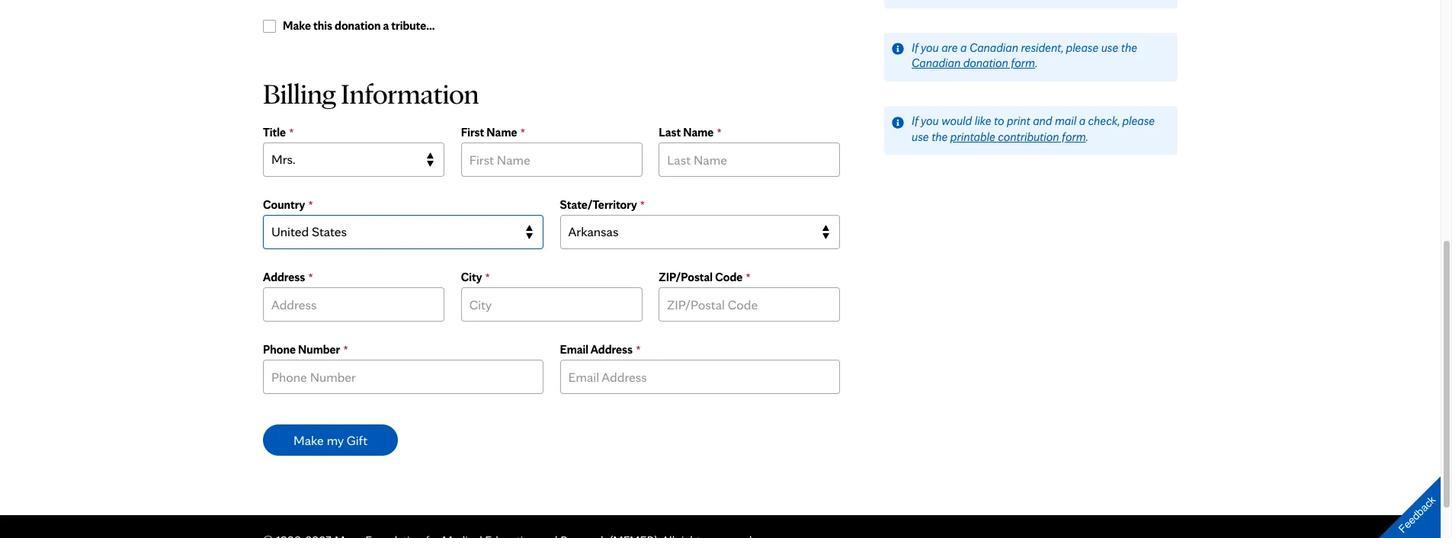 Task type: vqa. For each thing, say whether or not it's contained in the screenshot.
Number in the bottom of the page
yes



Task type: describe. For each thing, give the bounding box(es) containing it.
name for first name
[[487, 125, 517, 140]]

title
[[263, 125, 286, 140]]

you for would
[[921, 114, 939, 128]]

you for are
[[921, 40, 939, 55]]

resident,
[[1022, 40, 1064, 55]]

1 horizontal spatial canadian
[[970, 40, 1019, 55]]

info circle image for if you are a canadian resident, please use the
[[892, 43, 905, 55]]

City text field
[[461, 287, 643, 322]]

if you are a canadian resident, please use the canadian donation form .
[[912, 40, 1138, 70]]

zip/postal code
[[659, 270, 743, 284]]

the inside if you are a canadian resident, please use the canadian donation form .
[[1122, 40, 1138, 55]]

donation inside if you are a canadian resident, please use the canadian donation form .
[[964, 56, 1009, 70]]

ZIP/Postal Code text field
[[659, 287, 841, 322]]

and
[[1034, 114, 1053, 128]]

print
[[1007, 114, 1031, 128]]

if you would like to print and mail a check, please use the
[[912, 114, 1155, 144]]

Email Address email field
[[560, 360, 841, 394]]

make my gift
[[294, 432, 368, 448]]

make my gift button
[[263, 424, 398, 456]]

a for canadian
[[961, 40, 967, 55]]

to
[[994, 114, 1005, 128]]

zip/postal
[[659, 270, 713, 284]]

Phone Number telephone field
[[263, 360, 544, 394]]

please inside if you are a canadian resident, please use the canadian donation form .
[[1067, 40, 1099, 55]]

first
[[461, 125, 484, 140]]

gift
[[347, 432, 368, 448]]

make this donation a tribute...
[[283, 18, 435, 33]]

First Name text field
[[461, 143, 643, 177]]

city
[[461, 270, 482, 284]]

use inside if you are a canadian resident, please use the canadian donation form .
[[1102, 40, 1119, 55]]

code
[[715, 270, 743, 284]]

if for if you would like to print and mail a check, please use the
[[912, 114, 919, 128]]

last
[[659, 125, 681, 140]]

tribute...
[[391, 18, 435, 33]]

number
[[298, 342, 340, 357]]

phone number
[[263, 342, 340, 357]]

first name
[[461, 125, 517, 140]]

check,
[[1089, 114, 1120, 128]]

printable contribution form link
[[951, 129, 1086, 144]]

country
[[263, 197, 305, 212]]

. inside if you are a canadian resident, please use the canadian donation form .
[[1036, 56, 1038, 70]]



Task type: locate. For each thing, give the bounding box(es) containing it.
2 info circle image from the top
[[892, 116, 905, 129]]

1 vertical spatial form
[[1062, 129, 1086, 144]]

you inside "if you would like to print and mail a check, please use the"
[[921, 114, 939, 128]]

make
[[283, 18, 311, 33], [294, 432, 324, 448]]

0 horizontal spatial canadian
[[912, 56, 961, 70]]

1 vertical spatial if
[[912, 114, 919, 128]]

1 vertical spatial address
[[591, 342, 633, 357]]

2 horizontal spatial a
[[1080, 114, 1086, 128]]

name right first
[[487, 125, 517, 140]]

use
[[1102, 40, 1119, 55], [912, 129, 929, 144]]

billing
[[263, 76, 336, 110]]

phone
[[263, 342, 296, 357]]

0 horizontal spatial use
[[912, 129, 929, 144]]

name for last name
[[683, 125, 714, 140]]

the inside "if you would like to print and mail a check, please use the"
[[932, 129, 948, 144]]

1 you from the top
[[921, 40, 939, 55]]

0 vertical spatial .
[[1036, 56, 1038, 70]]

0 horizontal spatial please
[[1067, 40, 1099, 55]]

use right resident,
[[1102, 40, 1119, 55]]

2 you from the top
[[921, 114, 939, 128]]

donation up like
[[964, 56, 1009, 70]]

2 if from the top
[[912, 114, 919, 128]]

if inside if you are a canadian resident, please use the canadian donation form .
[[912, 40, 919, 55]]

1 name from the left
[[487, 125, 517, 140]]

info circle image
[[892, 43, 905, 55], [892, 116, 905, 129]]

mail
[[1055, 114, 1077, 128]]

please right check, at the top right
[[1123, 114, 1155, 128]]

0 vertical spatial if
[[912, 40, 919, 55]]

make for make this donation a tribute...
[[283, 18, 311, 33]]

1 vertical spatial the
[[932, 129, 948, 144]]

information
[[341, 76, 479, 110]]

address
[[263, 270, 305, 284], [591, 342, 633, 357]]

1 vertical spatial you
[[921, 114, 939, 128]]

make inside button
[[294, 432, 324, 448]]

0 horizontal spatial .
[[1036, 56, 1038, 70]]

form down resident,
[[1012, 56, 1036, 70]]

make left my
[[294, 432, 324, 448]]

billing information
[[263, 76, 479, 110]]

1 vertical spatial use
[[912, 129, 929, 144]]

0 horizontal spatial name
[[487, 125, 517, 140]]

form inside if you are a canadian resident, please use the canadian donation form .
[[1012, 56, 1036, 70]]

my
[[327, 432, 344, 448]]

canadian donation form link
[[912, 56, 1036, 70]]

1 horizontal spatial the
[[1122, 40, 1138, 55]]

1 vertical spatial donation
[[964, 56, 1009, 70]]

1 horizontal spatial .
[[1086, 129, 1089, 144]]

0 vertical spatial you
[[921, 40, 939, 55]]

Address text field
[[263, 287, 445, 322]]

1 vertical spatial please
[[1123, 114, 1155, 128]]

0 horizontal spatial address
[[263, 270, 305, 284]]

0 horizontal spatial a
[[383, 18, 389, 33]]

0 vertical spatial donation
[[335, 18, 381, 33]]

printable contribution form .
[[951, 129, 1089, 144]]

0 horizontal spatial form
[[1012, 56, 1036, 70]]

please inside "if you would like to print and mail a check, please use the"
[[1123, 114, 1155, 128]]

if
[[912, 40, 919, 55], [912, 114, 919, 128]]

1 vertical spatial info circle image
[[892, 116, 905, 129]]

0 horizontal spatial donation
[[335, 18, 381, 33]]

name right last at the top left
[[683, 125, 714, 140]]

0 horizontal spatial the
[[932, 129, 948, 144]]

make left the this
[[283, 18, 311, 33]]

info circle image left would
[[892, 116, 905, 129]]

last name
[[659, 125, 714, 140]]

you
[[921, 40, 939, 55], [921, 114, 939, 128]]

1 vertical spatial .
[[1086, 129, 1089, 144]]

1 vertical spatial a
[[961, 40, 967, 55]]

use left printable
[[912, 129, 929, 144]]

.
[[1036, 56, 1038, 70], [1086, 129, 1089, 144]]

please
[[1067, 40, 1099, 55], [1123, 114, 1155, 128]]

1 horizontal spatial please
[[1123, 114, 1155, 128]]

use inside "if you would like to print and mail a check, please use the"
[[912, 129, 929, 144]]

1 horizontal spatial use
[[1102, 40, 1119, 55]]

like
[[975, 114, 992, 128]]

0 vertical spatial address
[[263, 270, 305, 284]]

form down mail
[[1062, 129, 1086, 144]]

contribution
[[998, 129, 1060, 144]]

1 vertical spatial make
[[294, 432, 324, 448]]

donation right the this
[[335, 18, 381, 33]]

canadian up canadian donation form link
[[970, 40, 1019, 55]]

make for make my gift
[[294, 432, 324, 448]]

0 vertical spatial a
[[383, 18, 389, 33]]

address down country
[[263, 270, 305, 284]]

you inside if you are a canadian resident, please use the canadian donation form .
[[921, 40, 939, 55]]

if for if you are a canadian resident, please use the canadian donation form .
[[912, 40, 919, 55]]

Last Name text field
[[659, 143, 841, 177]]

you left would
[[921, 114, 939, 128]]

1 if from the top
[[912, 40, 919, 55]]

0 vertical spatial the
[[1122, 40, 1138, 55]]

state/territory
[[560, 197, 637, 212]]

if left 'are'
[[912, 40, 919, 55]]

1 horizontal spatial a
[[961, 40, 967, 55]]

name
[[487, 125, 517, 140], [683, 125, 714, 140]]

are
[[942, 40, 958, 55]]

you left 'are'
[[921, 40, 939, 55]]

1 vertical spatial canadian
[[912, 56, 961, 70]]

. down resident,
[[1036, 56, 1038, 70]]

if left would
[[912, 114, 919, 128]]

1 info circle image from the top
[[892, 43, 905, 55]]

0 vertical spatial canadian
[[970, 40, 1019, 55]]

canadian
[[970, 40, 1019, 55], [912, 56, 961, 70]]

form
[[1012, 56, 1036, 70], [1062, 129, 1086, 144]]

0 vertical spatial info circle image
[[892, 43, 905, 55]]

a left tribute...
[[383, 18, 389, 33]]

a inside if you are a canadian resident, please use the canadian donation form .
[[961, 40, 967, 55]]

. down check, at the top right
[[1086, 129, 1089, 144]]

donation
[[335, 18, 381, 33], [964, 56, 1009, 70]]

2 vertical spatial a
[[1080, 114, 1086, 128]]

a right 'are'
[[961, 40, 967, 55]]

feedback
[[1397, 494, 1439, 536]]

0 vertical spatial make
[[283, 18, 311, 33]]

1 horizontal spatial address
[[591, 342, 633, 357]]

a inside "if you would like to print and mail a check, please use the"
[[1080, 114, 1086, 128]]

a right mail
[[1080, 114, 1086, 128]]

info circle image left 'are'
[[892, 43, 905, 55]]

0 vertical spatial form
[[1012, 56, 1036, 70]]

this
[[313, 18, 333, 33]]

if inside "if you would like to print and mail a check, please use the"
[[912, 114, 919, 128]]

info circle image for if you would like to print and mail a check, please use the
[[892, 116, 905, 129]]

printable
[[951, 129, 996, 144]]

please right resident,
[[1067, 40, 1099, 55]]

a for tribute...
[[383, 18, 389, 33]]

1 horizontal spatial donation
[[964, 56, 1009, 70]]

a
[[383, 18, 389, 33], [961, 40, 967, 55], [1080, 114, 1086, 128]]

1 horizontal spatial name
[[683, 125, 714, 140]]

email address
[[560, 342, 633, 357]]

address right email
[[591, 342, 633, 357]]

1 horizontal spatial form
[[1062, 129, 1086, 144]]

would
[[942, 114, 973, 128]]

2 name from the left
[[683, 125, 714, 140]]

email
[[560, 342, 589, 357]]

0 vertical spatial please
[[1067, 40, 1099, 55]]

feedback button
[[1367, 464, 1453, 538]]

the
[[1122, 40, 1138, 55], [932, 129, 948, 144]]

0 vertical spatial use
[[1102, 40, 1119, 55]]

canadian down 'are'
[[912, 56, 961, 70]]



